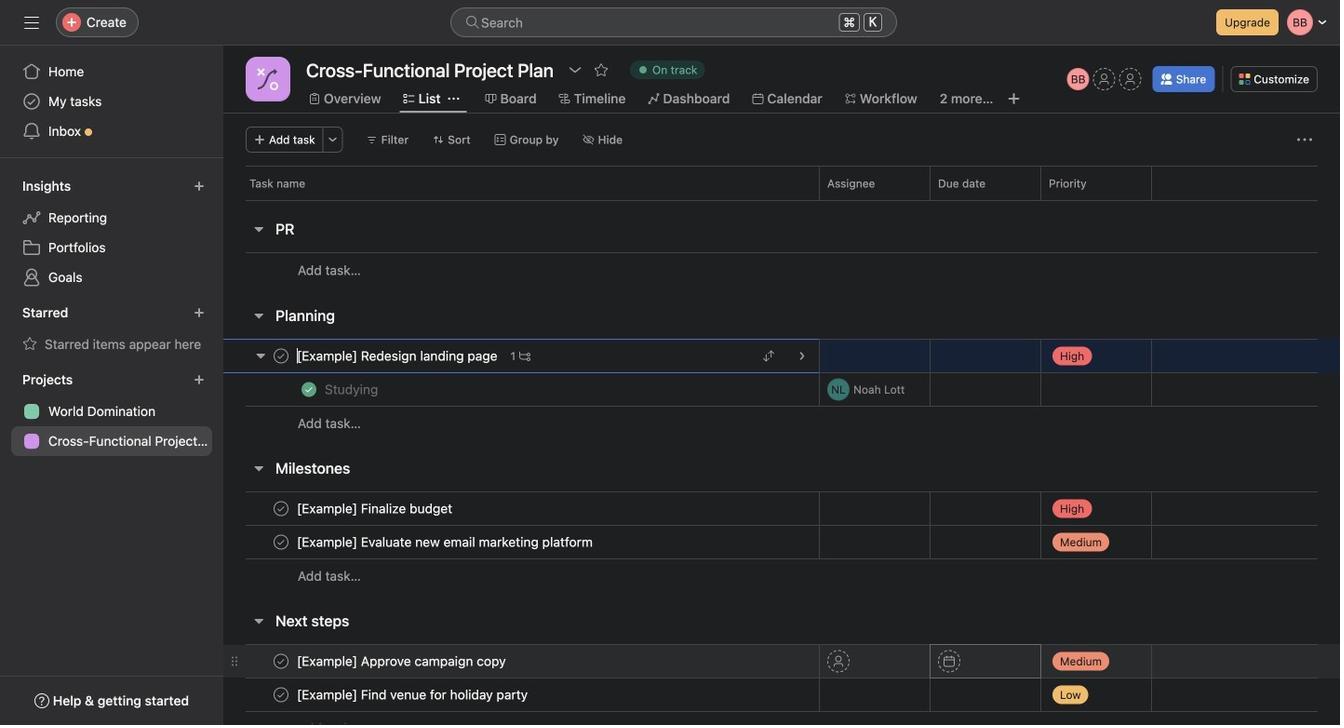 Task type: locate. For each thing, give the bounding box(es) containing it.
mark complete checkbox for [example] find venue for holiday party cell
[[270, 684, 292, 706]]

4 mark complete checkbox from the top
[[270, 684, 292, 706]]

task name text field inside "studying" cell
[[321, 380, 384, 399]]

more actions image
[[1298, 132, 1313, 147], [327, 134, 339, 145]]

Mark complete checkbox
[[270, 345, 292, 367], [270, 498, 292, 520], [270, 650, 292, 673], [270, 684, 292, 706]]

task name text field inside '[example] evaluate new email marketing platform' cell
[[293, 533, 599, 552]]

3 mark complete checkbox from the top
[[270, 650, 292, 673]]

move tasks between sections image
[[763, 350, 775, 362]]

3 collapse task list for this group image from the top
[[251, 461, 266, 476]]

mark complete checkbox inside [example] finalize budget 'cell'
[[270, 498, 292, 520]]

mark complete checkbox for [example] approve campaign copy cell on the bottom of the page
[[270, 650, 292, 673]]

header milestones tree grid
[[223, 492, 1341, 593]]

Mark complete checkbox
[[270, 531, 292, 553]]

mark complete image inside [example] approve campaign copy cell
[[270, 650, 292, 673]]

task name text field inside [example] find venue for holiday party cell
[[293, 686, 534, 704]]

mark complete checkbox for [example] finalize budget 'cell'
[[270, 498, 292, 520]]

[example] find venue for holiday party cell
[[223, 678, 819, 712]]

line_and_symbols image
[[257, 68, 279, 90]]

None field
[[451, 7, 897, 37]]

mark complete image inside [example] find venue for holiday party cell
[[270, 684, 292, 706]]

task name text field inside [example] approve campaign copy cell
[[293, 652, 512, 671]]

mark complete image inside [example] finalize budget 'cell'
[[270, 498, 292, 520]]

insights element
[[0, 169, 223, 296]]

manage project members image
[[1067, 68, 1090, 90]]

mark complete checkbox inside [example] approve campaign copy cell
[[270, 650, 292, 673]]

0 vertical spatial mark complete image
[[270, 345, 292, 367]]

new insights image
[[194, 181, 205, 192]]

mark complete image
[[270, 345, 292, 367], [270, 531, 292, 553]]

2 collapse task list for this group image from the top
[[251, 308, 266, 323]]

collapse task list for this group image for header planning tree grid
[[251, 308, 266, 323]]

task name text field for mark complete option in [example] finalize budget 'cell'
[[293, 499, 458, 518]]

3 mark complete image from the top
[[270, 684, 292, 706]]

add items to starred image
[[194, 307, 205, 318]]

global element
[[0, 46, 223, 157]]

[example] finalize budget cell
[[223, 492, 819, 526]]

task name text field for mark complete option within [example] find venue for holiday party cell
[[293, 686, 534, 704]]

2 mark complete checkbox from the top
[[270, 498, 292, 520]]

1 vertical spatial mark complete image
[[270, 531, 292, 553]]

studying cell
[[223, 372, 819, 407]]

mark complete image
[[270, 498, 292, 520], [270, 650, 292, 673], [270, 684, 292, 706]]

1 mark complete image from the top
[[270, 345, 292, 367]]

None text field
[[302, 53, 559, 87]]

row
[[223, 166, 1341, 200], [246, 199, 1318, 201], [223, 252, 1341, 288], [223, 339, 1341, 373], [223, 372, 1341, 407], [223, 406, 1341, 440], [223, 492, 1341, 526], [223, 525, 1341, 559], [223, 559, 1341, 593], [223, 644, 1341, 679], [223, 678, 1341, 712], [223, 711, 1341, 725]]

add tab image
[[1007, 91, 1022, 106]]

1 horizontal spatial more actions image
[[1298, 132, 1313, 147]]

1 mark complete checkbox from the top
[[270, 345, 292, 367]]

[example] approve campaign copy cell
[[223, 644, 819, 679]]

1 subtask image
[[520, 350, 531, 362]]

2 vertical spatial mark complete image
[[270, 684, 292, 706]]

[example] redesign landing page cell
[[223, 339, 819, 373]]

4 collapse task list for this group image from the top
[[251, 613, 266, 628]]

0 horizontal spatial more actions image
[[327, 134, 339, 145]]

mark complete image for [example] find venue for holiday party cell
[[270, 684, 292, 706]]

1 mark complete image from the top
[[270, 498, 292, 520]]

details image
[[797, 350, 808, 362]]

Task name text field
[[293, 347, 503, 365], [321, 380, 384, 399], [293, 499, 458, 518], [293, 533, 599, 552], [293, 652, 512, 671], [293, 686, 534, 704]]

mark complete checkbox inside [example] find venue for holiday party cell
[[270, 684, 292, 706]]

collapse task list for this group image
[[251, 222, 266, 236], [251, 308, 266, 323], [251, 461, 266, 476], [251, 613, 266, 628]]

1 vertical spatial mark complete image
[[270, 650, 292, 673]]

1 collapse task list for this group image from the top
[[251, 222, 266, 236]]

mark complete image inside '[example] evaluate new email marketing platform' cell
[[270, 531, 292, 553]]

task name text field inside [example] finalize budget 'cell'
[[293, 499, 458, 518]]

2 mark complete image from the top
[[270, 531, 292, 553]]

0 vertical spatial mark complete image
[[270, 498, 292, 520]]

2 mark complete image from the top
[[270, 650, 292, 673]]



Task type: describe. For each thing, give the bounding box(es) containing it.
mark complete image for mark complete checkbox
[[270, 531, 292, 553]]

Completed checkbox
[[298, 378, 320, 401]]

header planning tree grid
[[223, 339, 1341, 440]]

task name text field for mark complete option within [example] approve campaign copy cell
[[293, 652, 512, 671]]

add to starred image
[[594, 62, 609, 77]]

collapse subtask list for the task [example] redesign landing page image
[[253, 348, 268, 363]]

mark complete image for [example] finalize budget 'cell'
[[270, 498, 292, 520]]

hide sidebar image
[[24, 15, 39, 30]]

show options image
[[568, 62, 583, 77]]

task name text field inside [example] redesign landing page cell
[[293, 347, 503, 365]]

mark complete image for [example] approve campaign copy cell on the bottom of the page
[[270, 650, 292, 673]]

header next steps tree grid
[[223, 644, 1341, 725]]

mark complete checkbox inside [example] redesign landing page cell
[[270, 345, 292, 367]]

details image
[[797, 384, 808, 395]]

Search tasks, projects, and more text field
[[451, 7, 897, 37]]

task name text field for completed option
[[321, 380, 384, 399]]

tab actions image
[[448, 93, 459, 104]]

collapse task list for this group image for header next steps tree grid
[[251, 613, 266, 628]]

mark complete image for mark complete option inside the [example] redesign landing page cell
[[270, 345, 292, 367]]

starred element
[[0, 296, 223, 363]]

projects element
[[0, 363, 223, 460]]

[example] evaluate new email marketing platform cell
[[223, 525, 819, 559]]

completed image
[[298, 378, 320, 401]]

collapse task list for this group image for header milestones tree grid
[[251, 461, 266, 476]]

new project or portfolio image
[[194, 374, 205, 385]]

task name text field for mark complete checkbox
[[293, 533, 599, 552]]



Task type: vqa. For each thing, say whether or not it's contained in the screenshot.
bottommost 'list item'
no



